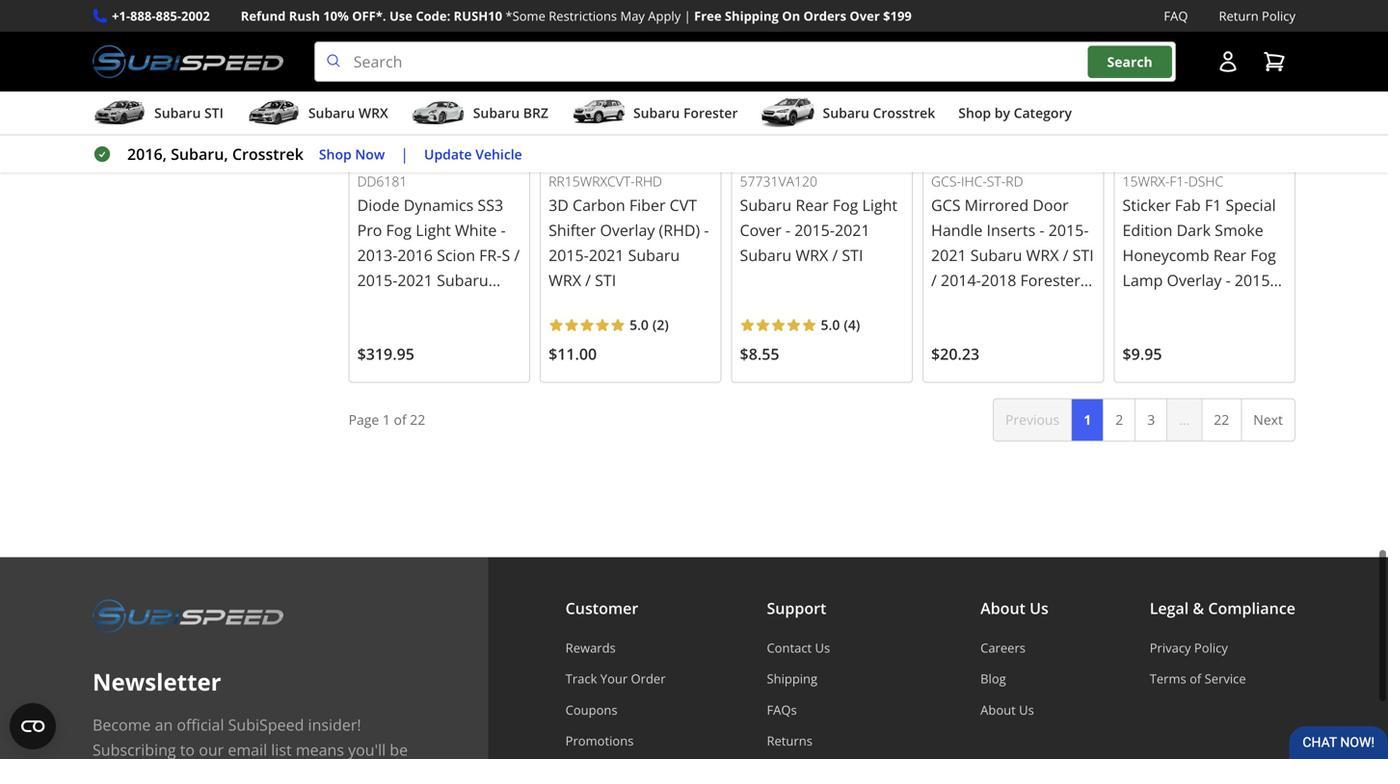 Task type: describe. For each thing, give the bounding box(es) containing it.
a subaru forester thumbnail image image
[[572, 98, 626, 127]]

$20.23
[[932, 344, 980, 365]]

previous
[[1006, 411, 1060, 429]]

subaru,
[[171, 144, 228, 165]]

about us link
[[981, 702, 1049, 719]]

0 vertical spatial us
[[1030, 598, 1049, 619]]

2021 inside 15wrx-f1-dshc sticker fab f1 special edition dark smoke honeycomb rear fog lamp overlay - 2015- 2021 subaru wrx / sti / 2013-2017 crosstrek
[[1123, 295, 1158, 316]]

fr-
[[479, 245, 502, 266]]

smoke
[[1215, 220, 1264, 241]]

crosstrek inside 15wrx-f1-dshc sticker fab f1 special edition dark smoke honeycomb rear fog lamp overlay - 2015- 2021 subaru wrx / sti / 2013-2017 crosstrek
[[1212, 320, 1281, 341]]

$11.00
[[549, 344, 597, 365]]

track your order link
[[566, 671, 666, 688]]

ihc-
[[961, 172, 987, 191]]

us for about us link
[[1019, 702, 1035, 719]]

means
[[296, 740, 344, 760]]

shop for shop by category
[[959, 104, 991, 122]]

0 horizontal spatial of
[[394, 411, 407, 429]]

subaru up subaru,
[[154, 104, 201, 122]]

1 subispeed logo image from the top
[[93, 42, 283, 82]]

subaru inside dropdown button
[[308, 104, 355, 122]]

terms of service link
[[1150, 671, 1296, 688]]

diode dynamics ss3 pro fog light white - 2013-2016 scion fr-s / 2015-2021 subaru wrx / sti / 2016-2021 crosstrek / 2013-2020 brz image
[[357, 0, 522, 147]]

$319.95
[[357, 344, 415, 365]]

newsletter
[[93, 667, 221, 698]]

shop for shop now
[[319, 145, 352, 163]]

privacy policy link
[[1150, 640, 1296, 657]]

/ down smoke
[[1255, 295, 1260, 316]]

0 horizontal spatial 2
[[657, 316, 665, 334]]

- inside 57731va120 subaru rear fog light cover - 2015-2021 subaru wrx / sti
[[786, 220, 791, 241]]

next
[[1254, 411, 1284, 429]]

insider!
[[308, 715, 361, 736]]

/ left 2020
[[430, 320, 436, 341]]

ss3
[[478, 195, 503, 215]]

you'll
[[348, 740, 386, 760]]

a subaru brz thumbnail image image
[[412, 98, 466, 127]]

subaru forester
[[634, 104, 738, 122]]

) for subaru
[[665, 316, 669, 334]]

fog inside 57731va120 subaru rear fog light cover - 2015-2021 subaru wrx / sti
[[833, 195, 859, 215]]

overlay inside 15wrx-f1-dshc sticker fab f1 special edition dark smoke honeycomb rear fog lamp overlay - 2015- 2021 subaru wrx / sti / 2013-2017 crosstrek
[[1167, 270, 1222, 291]]

$9.95
[[1123, 344, 1162, 365]]

22 button
[[1202, 399, 1242, 442]]

page
[[349, 411, 379, 429]]

fog inside 15wrx-f1-dshc sticker fab f1 special edition dark smoke honeycomb rear fog lamp overlay - 2015- 2021 subaru wrx / sti / 2013-2017 crosstrek
[[1251, 245, 1277, 266]]

forester inside gcs-ihc-st-rd gcs mirrored door handle inserts - 2015- 2021 subaru wrx / sti / 2014-2018 forester / 2016-2017 crosstrek
[[1021, 270, 1081, 291]]

10%
[[323, 7, 349, 25]]

subaru up 'cover'
[[740, 195, 792, 215]]

white
[[455, 220, 497, 241]]

1 about from the top
[[981, 598, 1026, 619]]

2021 down 2016
[[398, 270, 433, 291]]

15wrx-f1-dshc sticker fab f1 special edition dark smoke honeycomb rear fog lamp overlay - 2015- 2021 subaru wrx / sti / 2013-2017 crosstrek
[[1123, 172, 1286, 341]]

sti inside 4 in stock dd6181 diode dynamics ss3 pro fog light white - 2013-2016 scion fr-s / 2015-2021 subaru wrx / sti / 2016-2021 crosstrek / 2013-2020 brz
[[404, 295, 425, 316]]

diode
[[357, 195, 400, 215]]

2016
[[398, 245, 433, 266]]

2015- inside 15wrx-f1-dshc sticker fab f1 special edition dark smoke honeycomb rear fog lamp overlay - 2015- 2021 subaru wrx / sti / 2013-2017 crosstrek
[[1235, 270, 1275, 291]]

subaru inside 4 in stock dd6181 diode dynamics ss3 pro fog light white - 2013-2016 scion fr-s / 2015-2021 subaru wrx / sti / 2016-2021 crosstrek / 2013-2020 brz
[[437, 270, 489, 291]]

subscribing
[[93, 740, 176, 760]]

track
[[566, 671, 597, 688]]

3 button
[[1135, 399, 1168, 442]]

refund rush 10% off*. use code: rush10 *some restrictions may apply | free shipping on orders over $199
[[241, 7, 912, 25]]

/ down 2016
[[429, 295, 435, 316]]

- inside 4 in stock dd6181 diode dynamics ss3 pro fog light white - 2013-2016 scion fr-s / 2015-2021 subaru wrx / sti / 2016-2021 crosstrek / 2013-2020 brz
[[501, 220, 506, 241]]

search
[[1108, 52, 1153, 71]]

/ inside 57731va120 subaru rear fog light cover - 2015-2021 subaru wrx / sti
[[833, 245, 838, 266]]

gcs
[[932, 195, 961, 215]]

shop now
[[319, 145, 385, 163]]

0 horizontal spatial 2013-
[[357, 245, 398, 266]]

honeycomb
[[1123, 245, 1210, 266]]

forester inside dropdown button
[[684, 104, 738, 122]]

a subaru crosstrek thumbnail image image
[[761, 98, 815, 127]]

blog
[[981, 671, 1006, 688]]

subaru forester button
[[572, 96, 738, 134]]

2021 inside rr15wrxcvt-rhd 3d carbon fiber cvt shifter overlay (rhd) - 2015-2021 subaru wrx / sti
[[589, 245, 624, 266]]

+1-888-885-2002 link
[[112, 6, 210, 26]]

off*.
[[352, 7, 386, 25]]

wrx inside 15wrx-f1-dshc sticker fab f1 special edition dark smoke honeycomb rear fog lamp overlay - 2015- 2021 subaru wrx / sti / 2013-2017 crosstrek
[[1218, 295, 1251, 316]]

contact us
[[767, 640, 830, 657]]

subaru crosstrek
[[823, 104, 936, 122]]

handle
[[932, 220, 983, 241]]

+1-
[[112, 7, 130, 25]]

promotions link
[[566, 733, 666, 750]]

policy for return policy
[[1262, 7, 1296, 25]]

door
[[1033, 195, 1069, 215]]

/ right s
[[514, 245, 520, 266]]

support
[[767, 598, 827, 619]]

rear inside 15wrx-f1-dshc sticker fab f1 special edition dark smoke honeycomb rear fog lamp overlay - 2015- 2021 subaru wrx / sti / 2013-2017 crosstrek
[[1214, 245, 1247, 266]]

2016- inside gcs-ihc-st-rd gcs mirrored door handle inserts - 2015- 2021 subaru wrx / sti / 2014-2018 forester / 2016-2017 crosstrek
[[932, 295, 972, 316]]

may
[[621, 7, 645, 25]]

become
[[93, 715, 151, 736]]

shifter
[[549, 220, 596, 241]]

2021 inside 57731va120 subaru rear fog light cover - 2015-2021 subaru wrx / sti
[[835, 220, 870, 241]]

gcs mirrored door handle inserts - 2015-2021 subaru wrx / sti / 2014-2018 forester / 2016-2017 crosstrek image
[[932, 0, 1096, 147]]

cvt
[[670, 195, 697, 215]]

1 vertical spatial shipping
[[767, 671, 818, 688]]

service
[[1205, 671, 1247, 688]]

promotions
[[566, 733, 634, 750]]

s
[[502, 245, 510, 266]]

3d carbon fiber cvt shifter overlay (rhd) - 2015-2021 subaru wrx / sti image
[[549, 0, 713, 147]]

to
[[180, 740, 195, 760]]

2015- inside 4 in stock dd6181 diode dynamics ss3 pro fog light white - 2013-2016 scion fr-s / 2015-2021 subaru wrx / sti / 2016-2021 crosstrek / 2013-2020 brz
[[357, 270, 398, 291]]

subaru brz
[[473, 104, 549, 122]]

subaru inside "dropdown button"
[[473, 104, 520, 122]]

free
[[694, 7, 722, 25]]

2015- inside rr15wrxcvt-rhd 3d carbon fiber cvt shifter overlay (rhd) - 2015-2021 subaru wrx / sti
[[549, 245, 589, 266]]

previous button
[[993, 399, 1073, 442]]

update
[[424, 145, 472, 163]]

subaru inside 15wrx-f1-dshc sticker fab f1 special edition dark smoke honeycomb rear fog lamp overlay - 2015- 2021 subaru wrx / sti / 2013-2017 crosstrek
[[1162, 295, 1214, 316]]

2 inside button
[[1116, 411, 1124, 429]]

...
[[1180, 411, 1190, 429]]

&
[[1193, 598, 1205, 619]]

pro
[[357, 220, 382, 241]]

code:
[[416, 7, 451, 25]]

fog inside 4 in stock dd6181 diode dynamics ss3 pro fog light white - 2013-2016 scion fr-s / 2015-2021 subaru wrx / sti / 2016-2021 crosstrek / 2013-2020 brz
[[386, 220, 412, 241]]

dd6181
[[357, 172, 407, 191]]

in
[[369, 148, 382, 166]]

list
[[271, 740, 292, 760]]

2017 inside 15wrx-f1-dshc sticker fab f1 special edition dark smoke honeycomb rear fog lamp overlay - 2015- 2021 subaru wrx / sti / 2013-2017 crosstrek
[[1173, 320, 1208, 341]]

next button
[[1241, 399, 1296, 442]]

rush
[[289, 7, 320, 25]]

0 vertical spatial |
[[684, 7, 691, 25]]

rd
[[1006, 172, 1024, 191]]

a subaru sti thumbnail image image
[[93, 98, 147, 127]]

official
[[177, 715, 224, 736]]

wrx inside 57731va120 subaru rear fog light cover - 2015-2021 subaru wrx / sti
[[796, 245, 829, 266]]

update vehicle
[[424, 145, 522, 163]]

search button
[[1088, 46, 1172, 78]]

use
[[390, 7, 413, 25]]

- inside rr15wrxcvt-rhd 3d carbon fiber cvt shifter overlay (rhd) - 2015-2021 subaru wrx / sti
[[704, 220, 709, 241]]

subaru right a subaru forester thumbnail image
[[634, 104, 680, 122]]

customer
[[566, 598, 639, 619]]

stock
[[385, 148, 422, 166]]

contact
[[767, 640, 812, 657]]

2015- inside gcs-ihc-st-rd gcs mirrored door handle inserts - 2015- 2021 subaru wrx / sti / 2014-2018 forester / 2016-2017 crosstrek
[[1049, 220, 1089, 241]]

- inside 15wrx-f1-dshc sticker fab f1 special edition dark smoke honeycomb rear fog lamp overlay - 2015- 2021 subaru wrx / sti / 2013-2017 crosstrek
[[1226, 270, 1231, 291]]

over
[[850, 7, 880, 25]]

wrx inside 4 in stock dd6181 diode dynamics ss3 pro fog light white - 2013-2016 scion fr-s / 2015-2021 subaru wrx / sti / 2016-2021 crosstrek / 2013-2020 brz
[[357, 295, 390, 316]]



Task type: locate. For each thing, give the bounding box(es) containing it.
fog down the subaru crosstrek dropdown button in the top right of the page
[[833, 195, 859, 215]]

open widget image
[[10, 704, 56, 750]]

subispeed logo image up 'newsletter'
[[93, 596, 283, 637]]

f1
[[1205, 195, 1222, 215]]

legal
[[1150, 598, 1189, 619]]

1 vertical spatial 4
[[848, 316, 856, 334]]

subaru up 'shop now'
[[308, 104, 355, 122]]

/ left lamp
[[1085, 270, 1090, 291]]

2014-
[[941, 270, 981, 291]]

0 vertical spatial 2017
[[972, 295, 1007, 316]]

5.0 ( 2 )
[[630, 316, 669, 334]]

1 vertical spatial subispeed logo image
[[93, 596, 283, 637]]

compliance
[[1209, 598, 1296, 619]]

/ down shifter
[[585, 270, 591, 291]]

0 horizontal spatial 22
[[410, 411, 426, 429]]

by
[[995, 104, 1011, 122]]

overlay down honeycomb
[[1167, 270, 1222, 291]]

policy right return
[[1262, 7, 1296, 25]]

1 5.0 from the left
[[630, 316, 649, 334]]

1 horizontal spatial 22
[[1214, 411, 1230, 429]]

0 horizontal spatial )
[[665, 316, 669, 334]]

rr15wrxcvt-rhd 3d carbon fiber cvt shifter overlay (rhd) - 2015-2021 subaru wrx / sti
[[549, 172, 709, 291]]

light inside 57731va120 subaru rear fog light cover - 2015-2021 subaru wrx / sti
[[863, 195, 898, 215]]

1 vertical spatial of
[[1190, 671, 1202, 688]]

wrx inside dropdown button
[[359, 104, 388, 122]]

apply
[[648, 7, 681, 25]]

lamp
[[1123, 270, 1163, 291]]

2015- down 2016
[[357, 270, 398, 291]]

1 horizontal spatial 4
[[848, 316, 856, 334]]

shop by category button
[[959, 96, 1072, 134]]

brz inside "dropdown button"
[[523, 104, 549, 122]]

0 vertical spatial shop
[[959, 104, 991, 122]]

us down blog link
[[1019, 702, 1035, 719]]

1 horizontal spatial shop
[[959, 104, 991, 122]]

terms of service
[[1150, 671, 1247, 688]]

2 vertical spatial us
[[1019, 702, 1035, 719]]

track your order
[[566, 671, 666, 688]]

crosstrek up gcs-
[[873, 104, 936, 122]]

2021 up 2020
[[479, 295, 514, 316]]

fab
[[1175, 195, 1201, 215]]

1 horizontal spatial (
[[844, 316, 848, 334]]

1 22 from the left
[[410, 411, 426, 429]]

22 right page at the left bottom of page
[[410, 411, 426, 429]]

shop left now
[[319, 145, 352, 163]]

1 horizontal spatial fog
[[833, 195, 859, 215]]

888-
[[130, 7, 156, 25]]

shipping left on
[[725, 7, 779, 25]]

rear
[[796, 195, 829, 215], [1214, 245, 1247, 266]]

refund
[[241, 7, 286, 25]]

subispeed logo image
[[93, 42, 283, 82], [93, 596, 283, 637]]

light inside 4 in stock dd6181 diode dynamics ss3 pro fog light white - 2013-2016 scion fr-s / 2015-2021 subaru wrx / sti / 2016-2021 crosstrek / 2013-2020 brz
[[416, 220, 451, 241]]

2013- down scion
[[440, 320, 480, 341]]

1 vertical spatial about
[[981, 702, 1016, 719]]

5.0 ( 4 )
[[821, 316, 860, 334]]

1 vertical spatial fog
[[386, 220, 412, 241]]

- down smoke
[[1226, 270, 1231, 291]]

- right 'cover'
[[786, 220, 791, 241]]

/ up '$319.95'
[[394, 295, 400, 316]]

1 horizontal spatial of
[[1190, 671, 1202, 688]]

brz left a subaru forester thumbnail image
[[523, 104, 549, 122]]

0 vertical spatial overlay
[[600, 220, 655, 241]]

subaru right a subaru crosstrek thumbnail image
[[823, 104, 870, 122]]

1 horizontal spatial 5.0
[[821, 316, 840, 334]]

(rhd)
[[659, 220, 700, 241]]

1 horizontal spatial 2016-
[[932, 295, 972, 316]]

0 horizontal spatial 2016-
[[439, 295, 479, 316]]

22 right ... on the bottom of page
[[1214, 411, 1230, 429]]

about us down blog link
[[981, 702, 1035, 719]]

wrx down smoke
[[1218, 295, 1251, 316]]

crosstrek inside 4 in stock dd6181 diode dynamics ss3 pro fog light white - 2013-2016 scion fr-s / 2015-2021 subaru wrx / sti / 2016-2021 crosstrek / 2013-2020 brz
[[357, 320, 426, 341]]

shop
[[959, 104, 991, 122], [319, 145, 352, 163]]

subaru inside rr15wrxcvt-rhd 3d carbon fiber cvt shifter overlay (rhd) - 2015-2021 subaru wrx / sti
[[628, 245, 680, 266]]

1 vertical spatial us
[[815, 640, 830, 657]]

privacy policy
[[1150, 640, 1228, 657]]

22
[[410, 411, 426, 429], [1214, 411, 1230, 429]]

1 horizontal spatial policy
[[1262, 7, 1296, 25]]

2 vertical spatial fog
[[1251, 245, 1277, 266]]

faqs link
[[767, 702, 880, 719]]

1 1 from the left
[[383, 411, 390, 429]]

return policy link
[[1219, 6, 1296, 26]]

1 ( from the left
[[653, 316, 657, 334]]

sticker fab f1 special edition dark smoke honeycomb rear fog lamp overlay - 2015-2021 subaru wrx / sti / 2013-2017 crosstrek image
[[1123, 0, 1287, 147]]

0 vertical spatial 2
[[657, 316, 665, 334]]

1 vertical spatial brz
[[357, 345, 386, 366]]

1 vertical spatial 2
[[1116, 411, 1124, 429]]

sti inside rr15wrxcvt-rhd 3d carbon fiber cvt shifter overlay (rhd) - 2015-2021 subaru wrx / sti
[[595, 270, 616, 291]]

2015- down shifter
[[549, 245, 589, 266]]

2015-
[[795, 220, 835, 241], [1049, 220, 1089, 241], [549, 245, 589, 266], [357, 270, 398, 291], [1235, 270, 1275, 291]]

overlay down fiber
[[600, 220, 655, 241]]

dshc
[[1189, 172, 1224, 191]]

faq link
[[1164, 6, 1188, 26]]

subaru down lamp
[[1162, 295, 1214, 316]]

22 inside 22 button
[[1214, 411, 1230, 429]]

2002
[[181, 7, 210, 25]]

2 5.0 from the left
[[821, 316, 840, 334]]

2 ( from the left
[[844, 316, 848, 334]]

5.0 for $11.00
[[630, 316, 649, 334]]

1 inside button
[[1084, 411, 1092, 429]]

rewards
[[566, 640, 616, 657]]

2017 down honeycomb
[[1173, 320, 1208, 341]]

2016- down '2014-'
[[932, 295, 972, 316]]

edition
[[1123, 220, 1173, 241]]

wrx up now
[[359, 104, 388, 122]]

crosstrek
[[873, 104, 936, 122], [232, 144, 304, 165], [1011, 295, 1080, 316], [357, 320, 426, 341], [1212, 320, 1281, 341]]

0 horizontal spatial policy
[[1195, 640, 1228, 657]]

of right page at the left bottom of page
[[394, 411, 407, 429]]

0 vertical spatial fog
[[833, 195, 859, 215]]

2013- inside 15wrx-f1-dshc sticker fab f1 special edition dark smoke honeycomb rear fog lamp overlay - 2015- 2021 subaru wrx / sti / 2013-2017 crosstrek
[[1133, 320, 1173, 341]]

2015- down door at the right top of the page
[[1049, 220, 1089, 241]]

57731va120
[[740, 172, 818, 191]]

coupons link
[[566, 702, 666, 719]]

policy for privacy policy
[[1195, 640, 1228, 657]]

) for sti
[[856, 316, 860, 334]]

| right in
[[400, 144, 409, 165]]

1 vertical spatial light
[[416, 220, 451, 241]]

1 vertical spatial |
[[400, 144, 409, 165]]

gcs-ihc-st-rd gcs mirrored door handle inserts - 2015- 2021 subaru wrx / sti / 2014-2018 forester / 2016-2017 crosstrek
[[932, 172, 1094, 316]]

0 horizontal spatial forester
[[684, 104, 738, 122]]

brz up page at the left bottom of page
[[357, 345, 386, 366]]

-
[[501, 220, 506, 241], [786, 220, 791, 241], [704, 220, 709, 241], [1040, 220, 1045, 241], [1226, 270, 1231, 291]]

2 1 from the left
[[1084, 411, 1092, 429]]

0 horizontal spatial light
[[416, 220, 451, 241]]

1 horizontal spatial 2013-
[[440, 320, 480, 341]]

2 horizontal spatial 2013-
[[1133, 320, 1173, 341]]

2020
[[480, 320, 515, 341]]

1 vertical spatial shop
[[319, 145, 352, 163]]

crosstrek up next
[[1212, 320, 1281, 341]]

1 horizontal spatial )
[[856, 316, 860, 334]]

subispeed logo image down 2002
[[93, 42, 283, 82]]

1 right page at the left bottom of page
[[383, 411, 390, 429]]

2 ) from the left
[[856, 316, 860, 334]]

us up shipping link
[[815, 640, 830, 657]]

1 about us from the top
[[981, 598, 1049, 619]]

2016,
[[127, 144, 167, 165]]

1 2016- from the left
[[439, 295, 479, 316]]

us for contact us link
[[815, 640, 830, 657]]

subaru up vehicle
[[473, 104, 520, 122]]

wrx up 5.0 ( 4 )
[[796, 245, 829, 266]]

ellipses image
[[1167, 399, 1203, 442]]

5.0
[[630, 316, 649, 334], [821, 316, 840, 334]]

0 vertical spatial about us
[[981, 598, 1049, 619]]

0 horizontal spatial brz
[[357, 345, 386, 366]]

4 inside 4 in stock dd6181 diode dynamics ss3 pro fog light white - 2013-2016 scion fr-s / 2015-2021 subaru wrx / sti / 2016-2021 crosstrek / 2013-2020 brz
[[357, 148, 365, 166]]

- up s
[[501, 220, 506, 241]]

return
[[1219, 7, 1259, 25]]

page 1 of 22
[[349, 411, 426, 429]]

forester
[[684, 104, 738, 122], [1021, 270, 1081, 291]]

subaru brz button
[[412, 96, 549, 134]]

0 horizontal spatial overlay
[[600, 220, 655, 241]]

0 vertical spatial of
[[394, 411, 407, 429]]

2013- down pro
[[357, 245, 398, 266]]

us up careers link at the bottom
[[1030, 598, 1049, 619]]

return policy
[[1219, 7, 1296, 25]]

2016- down scion
[[439, 295, 479, 316]]

subaru rear fog light cover - 2015-2021 subaru wrx / sti image
[[740, 0, 905, 147]]

2 about us from the top
[[981, 702, 1035, 719]]

button image
[[1217, 50, 1240, 73]]

1 vertical spatial overlay
[[1167, 270, 1222, 291]]

/ down door at the right top of the page
[[1063, 245, 1069, 266]]

subaru inside gcs-ihc-st-rd gcs mirrored door handle inserts - 2015- 2021 subaru wrx / sti / 2014-2018 forester / 2016-2017 crosstrek
[[971, 245, 1023, 266]]

2021 down shifter
[[589, 245, 624, 266]]

overlay
[[600, 220, 655, 241], [1167, 270, 1222, 291]]

2015- down smoke
[[1235, 270, 1275, 291]]

2017 inside gcs-ihc-st-rd gcs mirrored door handle inserts - 2015- 2021 subaru wrx / sti / 2014-2018 forester / 2016-2017 crosstrek
[[972, 295, 1007, 316]]

1 ) from the left
[[665, 316, 669, 334]]

2013- up "$9.95"
[[1133, 320, 1173, 341]]

1 horizontal spatial |
[[684, 7, 691, 25]]

fog right pro
[[386, 220, 412, 241]]

/ up "$9.95"
[[1123, 320, 1129, 341]]

rewards link
[[566, 640, 666, 657]]

wrx up '$319.95'
[[357, 295, 390, 316]]

2021 down lamp
[[1123, 295, 1158, 316]]

overlay inside rr15wrxcvt-rhd 3d carbon fiber cvt shifter overlay (rhd) - 2015-2021 subaru wrx / sti
[[600, 220, 655, 241]]

an
[[155, 715, 173, 736]]

policy
[[1262, 7, 1296, 25], [1195, 640, 1228, 657]]

2 subispeed logo image from the top
[[93, 596, 283, 637]]

subaru down 'cover'
[[740, 245, 792, 266]]

coupons
[[566, 702, 618, 719]]

0 horizontal spatial fog
[[386, 220, 412, 241]]

faq
[[1164, 7, 1188, 25]]

0 horizontal spatial shop
[[319, 145, 352, 163]]

1 horizontal spatial 2017
[[1173, 320, 1208, 341]]

/ left '2014-'
[[932, 270, 937, 291]]

shop left by at the top right of the page
[[959, 104, 991, 122]]

st-
[[987, 172, 1006, 191]]

become an official subispeed insider! subscribing to our email list means you'll b
[[93, 715, 408, 760]]

2018
[[981, 270, 1017, 291]]

0 horizontal spatial 2017
[[972, 295, 1007, 316]]

2021 inside gcs-ihc-st-rd gcs mirrored door handle inserts - 2015- 2021 subaru wrx / sti / 2014-2018 forester / 2016-2017 crosstrek
[[932, 245, 967, 266]]

search input field
[[314, 42, 1176, 82]]

2 button
[[1103, 399, 1136, 442]]

forester down search input field
[[684, 104, 738, 122]]

your
[[601, 671, 628, 688]]

wrx down inserts
[[1027, 245, 1059, 266]]

0 vertical spatial brz
[[523, 104, 549, 122]]

shipping link
[[767, 671, 880, 688]]

shop inside dropdown button
[[959, 104, 991, 122]]

shop by category
[[959, 104, 1072, 122]]

4 in stock dd6181 diode dynamics ss3 pro fog light white - 2013-2016 scion fr-s / 2015-2021 subaru wrx / sti / 2016-2021 crosstrek / 2013-2020 brz
[[357, 148, 520, 366]]

about up the careers
[[981, 598, 1026, 619]]

0 horizontal spatial (
[[653, 316, 657, 334]]

/ inside rr15wrxcvt-rhd 3d carbon fiber cvt shifter overlay (rhd) - 2015-2021 subaru wrx / sti
[[585, 270, 591, 291]]

2021 down handle
[[932, 245, 967, 266]]

5.0 for $8.55
[[821, 316, 840, 334]]

update vehicle button
[[424, 143, 522, 165]]

sti inside 15wrx-f1-dshc sticker fab f1 special edition dark smoke honeycomb rear fog lamp overlay - 2015- 2021 subaru wrx / sti / 2013-2017 crosstrek
[[1264, 295, 1286, 316]]

1 left 2 button
[[1084, 411, 1092, 429]]

2016- inside 4 in stock dd6181 diode dynamics ss3 pro fog light white - 2013-2016 scion fr-s / 2015-2021 subaru wrx / sti / 2016-2021 crosstrek / 2013-2020 brz
[[439, 295, 479, 316]]

rear inside 57731va120 subaru rear fog light cover - 2015-2021 subaru wrx / sti
[[796, 195, 829, 215]]

2 horizontal spatial fog
[[1251, 245, 1277, 266]]

1 horizontal spatial overlay
[[1167, 270, 1222, 291]]

light left gcs
[[863, 195, 898, 215]]

crosstrek up '$319.95'
[[357, 320, 426, 341]]

light down dynamics
[[416, 220, 451, 241]]

- inside gcs-ihc-st-rd gcs mirrored door handle inserts - 2015- 2021 subaru wrx / sti / 2014-2018 forester / 2016-2017 crosstrek
[[1040, 220, 1045, 241]]

careers
[[981, 640, 1026, 657]]

- down door at the right top of the page
[[1040, 220, 1045, 241]]

1 horizontal spatial light
[[863, 195, 898, 215]]

0 horizontal spatial 4
[[357, 148, 365, 166]]

our
[[199, 740, 224, 760]]

0 horizontal spatial rear
[[796, 195, 829, 215]]

2015- right 'cover'
[[795, 220, 835, 241]]

2016, subaru, crosstrek
[[127, 144, 304, 165]]

1 vertical spatial rear
[[1214, 245, 1247, 266]]

0 vertical spatial shipping
[[725, 7, 779, 25]]

rear down smoke
[[1214, 245, 1247, 266]]

- right (rhd)
[[704, 220, 709, 241]]

0 horizontal spatial |
[[400, 144, 409, 165]]

crosstrek down a subaru wrx thumbnail image
[[232, 144, 304, 165]]

+1-888-885-2002
[[112, 7, 210, 25]]

fog down smoke
[[1251, 245, 1277, 266]]

1 vertical spatial forester
[[1021, 270, 1081, 291]]

wrx inside gcs-ihc-st-rd gcs mirrored door handle inserts - 2015- 2021 subaru wrx / sti / 2014-2018 forester / 2016-2017 crosstrek
[[1027, 245, 1059, 266]]

1 vertical spatial policy
[[1195, 640, 1228, 657]]

( for subaru
[[653, 316, 657, 334]]

1 horizontal spatial 2
[[1116, 411, 1124, 429]]

0 vertical spatial forester
[[684, 104, 738, 122]]

crosstrek down 2018
[[1011, 295, 1080, 316]]

0 vertical spatial policy
[[1262, 7, 1296, 25]]

| left free
[[684, 7, 691, 25]]

privacy
[[1150, 640, 1191, 657]]

crosstrek inside dropdown button
[[873, 104, 936, 122]]

scion
[[437, 245, 475, 266]]

1 vertical spatial 2017
[[1173, 320, 1208, 341]]

a subaru wrx thumbnail image image
[[247, 98, 301, 127]]

57731va120 subaru rear fog light cover - 2015-2021 subaru wrx / sti
[[740, 172, 898, 266]]

dynamics
[[404, 195, 474, 215]]

1 horizontal spatial forester
[[1021, 270, 1081, 291]]

policy up terms of service link
[[1195, 640, 1228, 657]]

wrx inside rr15wrxcvt-rhd 3d carbon fiber cvt shifter overlay (rhd) - 2015-2021 subaru wrx / sti
[[549, 270, 581, 291]]

0 horizontal spatial 1
[[383, 411, 390, 429]]

0 horizontal spatial 5.0
[[630, 316, 649, 334]]

1 horizontal spatial rear
[[1214, 245, 1247, 266]]

1 horizontal spatial 1
[[1084, 411, 1092, 429]]

on
[[782, 7, 801, 25]]

sti inside gcs-ihc-st-rd gcs mirrored door handle inserts - 2015- 2021 subaru wrx / sti / 2014-2018 forester / 2016-2017 crosstrek
[[1073, 245, 1094, 266]]

shop now link
[[319, 143, 385, 165]]

2021
[[835, 220, 870, 241], [589, 245, 624, 266], [932, 245, 967, 266], [398, 270, 433, 291], [479, 295, 514, 316], [1123, 295, 1158, 316]]

2015- inside 57731va120 subaru rear fog light cover - 2015-2021 subaru wrx / sti
[[795, 220, 835, 241]]

2 2016- from the left
[[932, 295, 972, 316]]

shipping down contact
[[767, 671, 818, 688]]

0 vertical spatial rear
[[796, 195, 829, 215]]

forester right 2018
[[1021, 270, 1081, 291]]

1 horizontal spatial brz
[[523, 104, 549, 122]]

subaru down (rhd)
[[628, 245, 680, 266]]

2 22 from the left
[[1214, 411, 1230, 429]]

now
[[355, 145, 385, 163]]

crosstrek inside gcs-ihc-st-rd gcs mirrored door handle inserts - 2015- 2021 subaru wrx / sti / 2014-2018 forester / 2016-2017 crosstrek
[[1011, 295, 1080, 316]]

1 vertical spatial about us
[[981, 702, 1035, 719]]

of right terms
[[1190, 671, 1202, 688]]

sti inside subaru sti dropdown button
[[204, 104, 224, 122]]

$8.55
[[740, 344, 780, 365]]

3d
[[549, 195, 569, 215]]

about us up careers link at the bottom
[[981, 598, 1049, 619]]

about down blog
[[981, 702, 1016, 719]]

0 vertical spatial light
[[863, 195, 898, 215]]

( for sti
[[844, 316, 848, 334]]

subaru wrx button
[[247, 96, 388, 134]]

2021 right 'cover'
[[835, 220, 870, 241]]

careers link
[[981, 640, 1049, 657]]

subaru down scion
[[437, 270, 489, 291]]

wrx down shifter
[[549, 270, 581, 291]]

subaru up 2018
[[971, 245, 1023, 266]]

brz inside 4 in stock dd6181 diode dynamics ss3 pro fog light white - 2013-2016 scion fr-s / 2015-2021 subaru wrx / sti / 2016-2021 crosstrek / 2013-2020 brz
[[357, 345, 386, 366]]

sti inside 57731va120 subaru rear fog light cover - 2015-2021 subaru wrx / sti
[[842, 245, 863, 266]]

2 about from the top
[[981, 702, 1016, 719]]

subispeed
[[228, 715, 304, 736]]

0 vertical spatial about
[[981, 598, 1026, 619]]

/
[[514, 245, 520, 266], [833, 245, 838, 266], [1063, 245, 1069, 266], [585, 270, 591, 291], [932, 270, 937, 291], [1085, 270, 1090, 291], [394, 295, 400, 316], [429, 295, 435, 316], [1255, 295, 1260, 316], [430, 320, 436, 341], [1123, 320, 1129, 341]]

/ up 5.0 ( 4 )
[[833, 245, 838, 266]]

2017 down 2018
[[972, 295, 1007, 316]]

0 vertical spatial 4
[[357, 148, 365, 166]]

0 vertical spatial subispeed logo image
[[93, 42, 283, 82]]

rear down 57731va120
[[796, 195, 829, 215]]



Task type: vqa. For each thing, say whether or not it's contained in the screenshot.
In
yes



